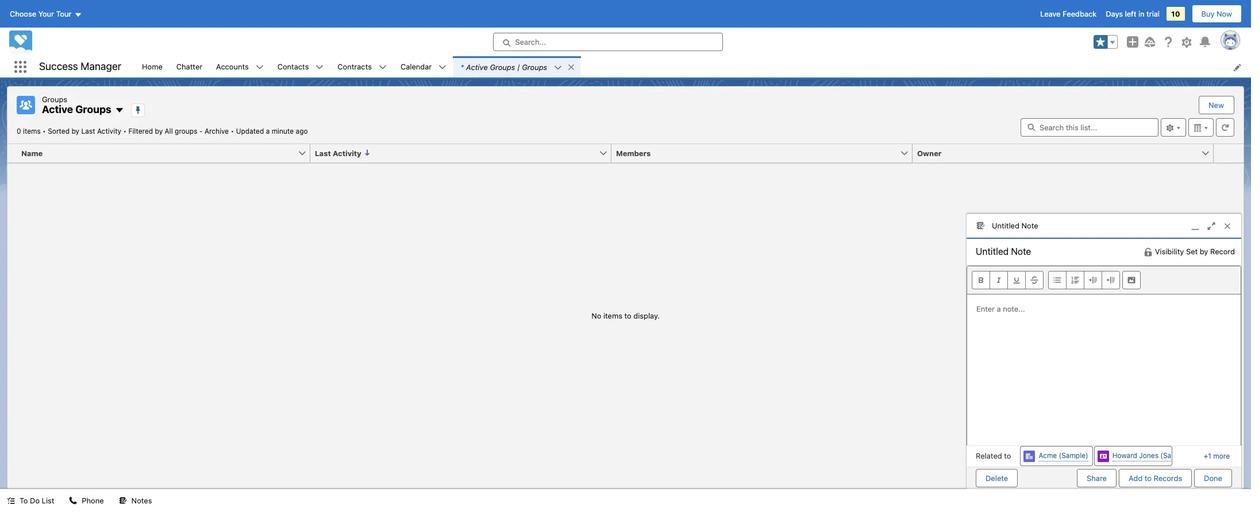 Task type: describe. For each thing, give the bounding box(es) containing it.
calendar list item
[[394, 56, 454, 78]]

no items to display.
[[592, 312, 660, 321]]

0 vertical spatial last
[[81, 127, 95, 135]]

contacts
[[277, 62, 309, 71]]

+ 1 more
[[1204, 452, 1230, 461]]

accounts
[[216, 62, 249, 71]]

name
[[21, 149, 43, 158]]

leave feedback link
[[1040, 9, 1097, 18]]

last activity
[[315, 149, 361, 158]]

sorted
[[48, 127, 70, 135]]

in
[[1139, 9, 1145, 18]]

active groups|groups|list view element
[[7, 86, 1244, 490]]

items for no
[[603, 312, 622, 321]]

leave
[[1040, 9, 1061, 18]]

buy
[[1202, 9, 1215, 18]]

text default image right |
[[554, 64, 562, 72]]

related
[[976, 452, 1002, 461]]

last activity element
[[310, 144, 618, 163]]

howard jones (sample)
[[1113, 452, 1190, 460]]

minute
[[272, 127, 294, 135]]

0 horizontal spatial by
[[72, 127, 79, 135]]

|
[[517, 62, 520, 72]]

chatter
[[176, 62, 202, 71]]

acme (sample) link
[[1039, 451, 1088, 462]]

choose your tour button
[[9, 5, 82, 23]]

done
[[1204, 474, 1223, 483]]

feedback
[[1063, 9, 1097, 18]]

choose your tour
[[10, 9, 72, 18]]

active groups status
[[17, 127, 236, 135]]

a
[[266, 127, 270, 135]]

howard jones (sample) link
[[1113, 451, 1190, 462]]

notes button
[[112, 490, 159, 513]]

contracts
[[338, 62, 372, 71]]

accounts link
[[209, 56, 256, 78]]

to for add to records
[[1145, 474, 1152, 483]]

to
[[20, 497, 28, 506]]

text default image inside accounts list item
[[256, 63, 264, 71]]

2 • from the left
[[123, 127, 127, 135]]

text default image inside "active groups|groups|list view" element
[[115, 106, 124, 115]]

contact image
[[1098, 451, 1109, 462]]

related to
[[976, 452, 1011, 461]]

groups up the sorted
[[42, 95, 67, 104]]

all
[[165, 127, 173, 135]]

trial
[[1147, 9, 1160, 18]]

Compose text text field
[[967, 295, 1241, 441]]

calendar link
[[394, 56, 439, 78]]

owner
[[917, 149, 942, 158]]

groups right |
[[522, 62, 547, 72]]

text default image for contacts
[[316, 63, 324, 71]]

jones
[[1139, 452, 1159, 460]]

Search Active Groups list view. search field
[[1021, 118, 1159, 137]]

1
[[1208, 452, 1212, 461]]

updated
[[236, 127, 264, 135]]

search...
[[515, 37, 546, 47]]

buy now
[[1202, 9, 1232, 18]]

now
[[1217, 9, 1232, 18]]

to do list button
[[0, 490, 61, 513]]

add
[[1129, 474, 1143, 483]]

text default image for contracts
[[379, 63, 387, 71]]

to for related to
[[1004, 452, 1011, 461]]

owner element
[[913, 144, 1221, 163]]

do
[[30, 497, 40, 506]]

calendar
[[401, 62, 432, 71]]

2 (sample) from the left
[[1161, 452, 1190, 460]]

display.
[[634, 312, 660, 321]]

search... button
[[493, 33, 723, 51]]

add to records
[[1129, 474, 1182, 483]]

active groups
[[42, 103, 111, 116]]

text default image for calendar
[[439, 63, 447, 71]]

name element
[[7, 144, 317, 163]]

days left in trial
[[1106, 9, 1160, 18]]

no
[[592, 312, 601, 321]]

0 items • sorted by last activity • filtered by all groups - archive • updated a minute ago
[[17, 127, 308, 135]]

contracts list item
[[331, 56, 394, 78]]

0
[[17, 127, 21, 135]]

delete
[[986, 474, 1008, 483]]

new
[[1209, 101, 1224, 110]]

account image
[[1024, 451, 1035, 462]]

contracts link
[[331, 56, 379, 78]]

delete status
[[976, 469, 1077, 488]]



Task type: vqa. For each thing, say whether or not it's contained in the screenshot.
text default image inside the the Accounts list item
yes



Task type: locate. For each thing, give the bounding box(es) containing it.
to left the display.
[[625, 312, 632, 321]]

filtered
[[128, 127, 153, 135]]

active
[[466, 62, 488, 72], [42, 103, 73, 116]]

None search field
[[1021, 118, 1159, 137]]

1 horizontal spatial active
[[466, 62, 488, 72]]

text default image inside calendar list item
[[439, 63, 447, 71]]

1 vertical spatial last
[[315, 149, 331, 158]]

set
[[1186, 247, 1198, 256]]

choose
[[10, 9, 36, 18]]

items right no
[[603, 312, 622, 321]]

text default image left *
[[439, 63, 447, 71]]

format text element
[[972, 271, 1044, 289]]

text default image left visibility
[[1144, 247, 1153, 257]]

(sample)
[[1059, 452, 1088, 460], [1161, 452, 1190, 460]]

1 horizontal spatial •
[[123, 127, 127, 135]]

text default image left to
[[7, 497, 15, 505]]

2 horizontal spatial by
[[1200, 247, 1208, 256]]

last inside the "last activity" button
[[315, 149, 331, 158]]

0 vertical spatial to
[[625, 312, 632, 321]]

0 horizontal spatial activity
[[97, 127, 121, 135]]

2 horizontal spatial •
[[231, 127, 234, 135]]

text default image inside contacts list item
[[316, 63, 324, 71]]

action element
[[1214, 144, 1244, 163]]

howard
[[1113, 452, 1137, 460]]

last
[[81, 127, 95, 135], [315, 149, 331, 158]]

1 horizontal spatial activity
[[333, 149, 361, 158]]

1 (sample) from the left
[[1059, 452, 1088, 460]]

record
[[1210, 247, 1235, 256]]

by left all
[[155, 127, 163, 135]]

home link
[[135, 56, 169, 78]]

text default image inside phone button
[[69, 497, 77, 505]]

to do list
[[20, 497, 54, 506]]

last activity button
[[310, 144, 599, 162]]

share button
[[1077, 469, 1117, 488]]

0 vertical spatial activity
[[97, 127, 121, 135]]

members button
[[612, 144, 900, 162]]

by inside untitled note dialog
[[1200, 247, 1208, 256]]

* active groups | groups
[[461, 62, 547, 72]]

text default image
[[567, 63, 575, 71], [256, 63, 264, 71], [554, 64, 562, 72], [115, 106, 124, 115], [1144, 247, 1153, 257], [7, 497, 15, 505]]

items for 0
[[23, 127, 41, 135]]

delete button
[[976, 469, 1018, 488]]

by right the sorted
[[72, 127, 79, 135]]

1 • from the left
[[43, 127, 46, 135]]

left
[[1125, 9, 1137, 18]]

members element
[[612, 144, 920, 163]]

1 vertical spatial activity
[[333, 149, 361, 158]]

2 horizontal spatial to
[[1145, 474, 1152, 483]]

• right archive
[[231, 127, 234, 135]]

0 horizontal spatial active
[[42, 103, 73, 116]]

to right add
[[1145, 474, 1152, 483]]

*
[[461, 62, 464, 72]]

text default image
[[316, 63, 324, 71], [379, 63, 387, 71], [439, 63, 447, 71], [69, 497, 77, 505], [119, 497, 127, 505]]

by
[[72, 127, 79, 135], [155, 127, 163, 135], [1200, 247, 1208, 256]]

text default image left notes
[[119, 497, 127, 505]]

0 horizontal spatial •
[[43, 127, 46, 135]]

0 vertical spatial active
[[466, 62, 488, 72]]

leave feedback
[[1040, 9, 1097, 18]]

None text field
[[967, 239, 1086, 264]]

text default image up active groups status
[[115, 106, 124, 115]]

-
[[199, 127, 203, 135]]

archive
[[205, 127, 229, 135]]

text default image down search... button
[[567, 63, 575, 71]]

ago
[[296, 127, 308, 135]]

3 • from the left
[[231, 127, 234, 135]]

visibility
[[1155, 247, 1184, 256]]

records
[[1154, 474, 1182, 483]]

text default image left phone
[[69, 497, 77, 505]]

0 horizontal spatial to
[[625, 312, 632, 321]]

owner button
[[913, 144, 1201, 162]]

items
[[23, 127, 41, 135], [603, 312, 622, 321]]

text default image inside "contracts" list item
[[379, 63, 387, 71]]

contacts list item
[[271, 56, 331, 78]]

name button
[[7, 144, 298, 162]]

1 horizontal spatial items
[[603, 312, 622, 321]]

0 vertical spatial items
[[23, 127, 41, 135]]

untitled
[[992, 221, 1020, 230]]

your
[[38, 9, 54, 18]]

visibility set by record
[[1155, 247, 1235, 256]]

list
[[42, 497, 54, 506]]

list item
[[454, 56, 581, 78]]

untitled note dialog
[[966, 214, 1242, 490]]

(sample) up the records
[[1161, 452, 1190, 460]]

manager
[[81, 60, 121, 73]]

1 horizontal spatial (sample)
[[1161, 452, 1190, 460]]

format body element
[[1048, 271, 1120, 289]]

list item containing *
[[454, 56, 581, 78]]

1 horizontal spatial last
[[315, 149, 331, 158]]

groups left |
[[490, 62, 515, 72]]

1 horizontal spatial to
[[1004, 452, 1011, 461]]

groups
[[175, 127, 197, 135]]

to right related
[[1004, 452, 1011, 461]]

toolbar inside untitled note dialog
[[967, 266, 1241, 295]]

success
[[39, 60, 78, 73]]

days
[[1106, 9, 1123, 18]]

new button
[[1200, 97, 1233, 114]]

active up the sorted
[[42, 103, 73, 116]]

phone
[[82, 497, 104, 506]]

home
[[142, 62, 163, 71]]

by right set
[[1200, 247, 1208, 256]]

text default image right contracts
[[379, 63, 387, 71]]

activity
[[97, 127, 121, 135], [333, 149, 361, 158]]

add to records button
[[1119, 469, 1192, 488]]

text default image right the accounts
[[256, 63, 264, 71]]

notes
[[131, 497, 152, 506]]

chatter link
[[169, 56, 209, 78]]

note
[[1022, 221, 1038, 230]]

1 horizontal spatial by
[[155, 127, 163, 135]]

toolbar
[[967, 266, 1241, 295]]

acme
[[1039, 452, 1057, 460]]

0 horizontal spatial last
[[81, 127, 95, 135]]

text default image inside to do list 'button'
[[7, 497, 15, 505]]

phone button
[[62, 490, 111, 513]]

text default image right contacts
[[316, 63, 324, 71]]

to
[[625, 312, 632, 321], [1004, 452, 1011, 461], [1145, 474, 1152, 483]]

1 vertical spatial items
[[603, 312, 622, 321]]

tour
[[56, 9, 72, 18]]

group
[[1094, 35, 1118, 49]]

done button
[[1194, 469, 1232, 488]]

to inside button
[[1145, 474, 1152, 483]]

items right 0
[[23, 127, 41, 135]]

buy now button
[[1192, 5, 1242, 23]]

groups up active groups status
[[75, 103, 111, 116]]

2 vertical spatial to
[[1145, 474, 1152, 483]]

members
[[616, 149, 651, 158]]

1 vertical spatial active
[[42, 103, 73, 116]]

list containing home
[[135, 56, 1251, 78]]

active inside list
[[466, 62, 488, 72]]

none search field inside "active groups|groups|list view" element
[[1021, 118, 1159, 137]]

• left the sorted
[[43, 127, 46, 135]]

untitled note
[[992, 221, 1038, 230]]

contacts link
[[271, 56, 316, 78]]

1 vertical spatial to
[[1004, 452, 1011, 461]]

action image
[[1214, 144, 1244, 162]]

10
[[1171, 9, 1180, 18]]

text default image inside the notes button
[[119, 497, 127, 505]]

activity inside the "last activity" button
[[333, 149, 361, 158]]

to inside "active groups|groups|list view" element
[[625, 312, 632, 321]]

success manager
[[39, 60, 121, 73]]

active right *
[[466, 62, 488, 72]]

• left the filtered
[[123, 127, 127, 135]]

+
[[1204, 452, 1208, 461]]

accounts list item
[[209, 56, 271, 78]]

0 horizontal spatial (sample)
[[1059, 452, 1088, 460]]

more
[[1213, 452, 1230, 461]]

acme (sample)
[[1039, 452, 1088, 460]]

groups
[[490, 62, 515, 72], [522, 62, 547, 72], [42, 95, 67, 104], [75, 103, 111, 116]]

(sample) right acme
[[1059, 452, 1088, 460]]

0 horizontal spatial items
[[23, 127, 41, 135]]

list
[[135, 56, 1251, 78]]

share
[[1087, 474, 1107, 483]]



